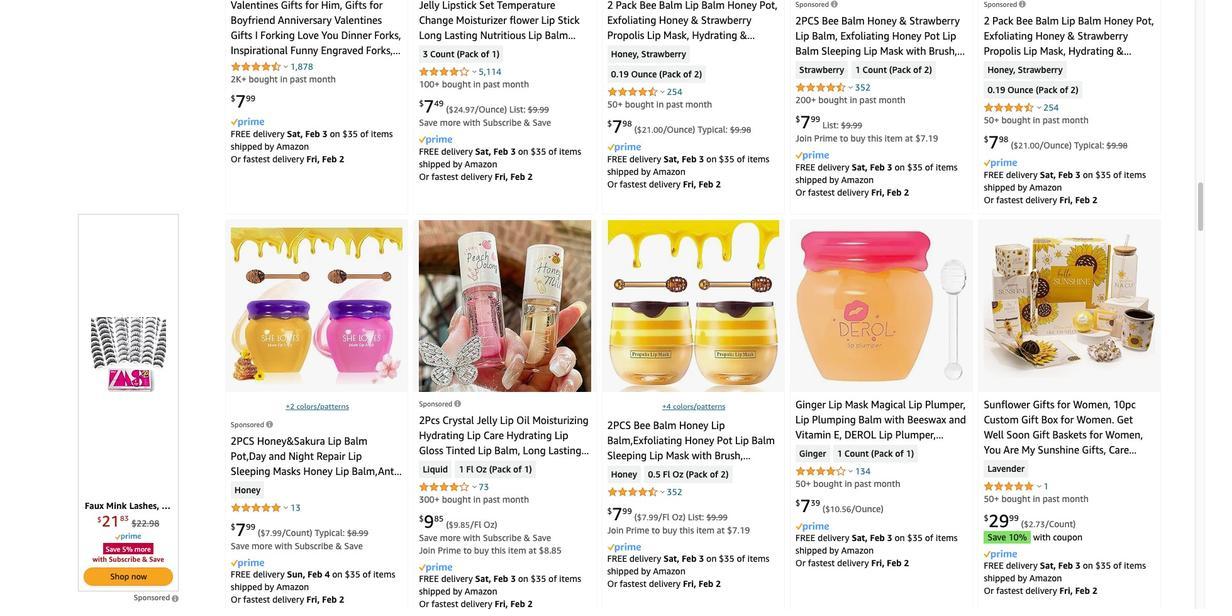 Task type: vqa. For each thing, say whether or not it's contained in the screenshot.
tenth checkbox icon from the top of the page
no



Task type: locate. For each thing, give the bounding box(es) containing it.
0 vertical spatial list:
[[510, 104, 526, 115]]

2pcs inside the 2pcs bee balm honey & strawberry lip balm, exfoliating honey pot lip balm sleeping lip mask with brush, hydrating & prevention dry and cracked, lip scrubs exfoliator & moisturizer (yellow+pink)
[[796, 15, 820, 27]]

buy down (yellow)
[[663, 525, 677, 535]]

gift up soon
[[1022, 413, 1039, 426]]

0 vertical spatial $21.00
[[637, 125, 663, 135]]

254
[[667, 86, 683, 97], [1044, 102, 1059, 113]]

this left $8.85
[[491, 545, 506, 556]]

mask,
[[664, 29, 690, 42], [1040, 45, 1066, 57]]

2 colors/patterns from the left
[[673, 401, 726, 411]]

at inside $ 9 85 ( $9.85 /fl oz) save more with subscribe & save join prime to buy this item at $8.85
[[529, 545, 537, 556]]

forks, right the dinner
[[374, 29, 401, 42]]

list: down (yellow)
[[688, 512, 704, 522]]

0 horizontal spatial prime
[[438, 545, 461, 556]]

0 vertical spatial ginger
[[796, 398, 826, 411]]

gifts right him,
[[345, 0, 367, 11]]

sponsored button for bee
[[796, 0, 838, 8]]

0 horizontal spatial 0.19
[[611, 69, 629, 80]]

gloss left (3pcs
[[529, 44, 554, 57]]

1 horizontal spatial 352
[[856, 82, 871, 93]]

item left $8.85
[[508, 545, 526, 556]]

$7.99 down hydrate
[[261, 528, 282, 538]]

1 vertical spatial typical:
[[1075, 140, 1105, 150]]

reduces
[[608, 74, 645, 87], [984, 90, 1022, 103]]

free delivery sat, feb 3 on $35 of items shipped by amazon element for popover image corresponding to 134 link
[[796, 533, 958, 556]]

1 vertical spatial brush
[[1089, 90, 1115, 103]]

0 horizontal spatial long
[[419, 29, 442, 42]]

are
[[1004, 444, 1019, 456]]

1 horizontal spatial join
[[608, 525, 624, 535]]

1 vertical spatial $7.99
[[261, 528, 282, 538]]

buy down 200+ bought in past month
[[851, 133, 866, 144]]

month for 352 link to the right
[[879, 94, 906, 105]]

2 vertical spatial list:
[[688, 512, 704, 522]]

popover image
[[849, 86, 854, 89], [849, 469, 854, 472], [1037, 484, 1042, 488], [661, 490, 665, 493]]

98 for bottommost 254 link
[[999, 134, 1009, 144]]

99 for $ 7 99 ( $7.99 /count) typical: $8.99 save more with subscribe & save
[[246, 522, 256, 532]]

strawberry
[[701, 14, 752, 26], [910, 15, 960, 27], [1078, 30, 1129, 42], [642, 49, 687, 60], [800, 64, 845, 76], [1018, 64, 1063, 76]]

exfoliating inside the 2pcs bee balm honey & strawberry lip balm, exfoliating honey pot lip balm sleeping lip mask with brush, hydrating & prevention dry and cracked, lip scrubs exfoliator & moisturizer (yellow+pink)
[[841, 30, 890, 42]]

free delivery sat, feb 3 on $35 of items shipped by amazon element for popover icon corresponding to 5,114 link
[[419, 146, 581, 169]]

on $35 of items shipped by amazon
[[231, 128, 393, 151], [419, 146, 581, 169], [608, 153, 770, 177], [796, 161, 958, 185], [984, 169, 1146, 192], [796, 533, 958, 556], [608, 553, 770, 577], [984, 560, 1146, 584], [231, 569, 395, 592], [419, 573, 581, 597]]

free delivery sat, feb 3 on $35 of items shipped by amazon element for popover image associated with 352 link to the right
[[796, 161, 958, 185]]

0 horizontal spatial honey,
[[611, 49, 639, 60]]

sponsored
[[796, 0, 829, 8], [984, 0, 1018, 8], [419, 399, 453, 408], [231, 420, 264, 428], [134, 593, 170, 602]]

this down (yellow+pink)
[[868, 133, 883, 144]]

1 horizontal spatial 0.19 ounce (pack of 2)
[[988, 84, 1079, 96]]

sticky
[[419, 474, 445, 487]]

1 horizontal spatial propolis
[[984, 45, 1021, 57]]

sleeping inside 2pcs bee balm honey lip balm,exfoliating honey pot lip balm sleeping lip mask with brush, hydrating & prevention dry and cracked, lip scrubs exfoliator & moisturizer (yellow)
[[608, 449, 647, 462]]

0 vertical spatial $9.99
[[528, 105, 549, 115]]

1 vertical spatial 2pcs
[[608, 419, 631, 432]]

2 pack bee balm lip balm honey pot, exfoliating honey & strawberry propolis lip mask, hydrating & prevention dry and cracked lip scrubs exfoliator lip sleeping mask reduces lip lines with brush for the leftmost 2 pack bee balm lip balm honey pot, exfoliating honey & strawberry propolis lip mask, hydrating & prevention dry and cracked lip scrubs exfoliator lip sleeping mask reduces lip lines with brush "link"
[[608, 0, 778, 87]]

gifts left the i
[[231, 29, 252, 42]]

month for 134 link
[[874, 478, 901, 489]]

lipstick left a)
[[479, 59, 513, 72]]

oz) inside $ 7 99 ( $7.99 /fl oz) list: $9.99 join prime to buy this item at $7.19
[[672, 512, 686, 522]]

$35
[[343, 128, 358, 139], [531, 146, 546, 156], [719, 153, 735, 164], [908, 161, 923, 172], [1096, 169, 1111, 180], [908, 533, 923, 543], [719, 553, 735, 564], [1096, 560, 1111, 571], [345, 569, 360, 580], [531, 573, 546, 584]]

2 horizontal spatial exfoliating
[[984, 30, 1033, 42]]

gifts up anniversary
[[281, 0, 303, 11]]

pack for the leftmost 2 pack bee balm lip balm honey pot, exfoliating honey & strawberry propolis lip mask, hydrating & prevention dry and cracked lip scrubs exfoliator lip sleeping mask reduces lip lines with brush "link"
[[616, 0, 637, 11]]

lipstick left set
[[442, 0, 477, 11]]

fri,
[[307, 153, 320, 164], [495, 171, 508, 182], [683, 178, 697, 189], [872, 187, 885, 197], [1060, 194, 1073, 205], [872, 558, 885, 568], [683, 578, 697, 589], [1060, 585, 1073, 596], [307, 594, 320, 605]]

0 horizontal spatial at
[[529, 545, 537, 556]]

$9.99
[[528, 105, 549, 115], [841, 120, 863, 130], [707, 512, 728, 522]]

99 inside $ 7 99 ( $7.99 /count) typical: $8.99 save more with subscribe & save
[[246, 522, 256, 532]]

popover image for left 352 link
[[661, 490, 665, 493]]

sunshine
[[1038, 444, 1080, 456]]

plumping
[[812, 413, 856, 426]]

by for bottommost 254 link
[[1018, 182, 1028, 192]]

sleeping
[[822, 45, 861, 57], [704, 59, 743, 72], [1081, 75, 1120, 88], [608, 449, 647, 462], [231, 465, 270, 478]]

popover image up (yellow)
[[661, 490, 665, 493]]

1 horizontal spatial oz)
[[672, 512, 686, 522]]

buy inside $ 7 99 list: $9.99 join prime to buy this item at $7.19
[[851, 133, 866, 144]]

list: down 200+ bought in past month
[[823, 120, 839, 130]]

2pcs for 2pcs bee balm honey lip balm,exfoliating honey pot lip balm sleeping lip mask with brush, hydrating & prevention dry and cracked, lip scrubs exfoliator & moisturizer (yellow)
[[608, 419, 631, 432]]

more down $24.97
[[440, 117, 461, 128]]

$ inside $ 7 99 ( $7.99 /count) typical: $8.99 save more with subscribe & save
[[231, 522, 236, 532]]

more down $9.85
[[440, 532, 461, 543]]

colors/patterns for $ 7 99 ( $7.99 /count) typical: $8.99 save more with subscribe & save
[[297, 401, 349, 411]]

0 vertical spatial you
[[322, 29, 339, 42]]

cracked for rightmost 2 pack bee balm lip balm honey pot, exfoliating honey & strawberry propolis lip mask, hydrating & prevention dry and cracked lip scrubs exfoliator lip sleeping mask reduces lip lines with brush "link"
[[1075, 60, 1111, 72]]

brush for rightmost 2 pack bee balm lip balm honey pot, exfoliating honey & strawberry propolis lip mask, hydrating & prevention dry and cracked lip scrubs exfoliator lip sleeping mask reduces lip lines with brush "link"
[[1089, 90, 1115, 103]]

1 up 200+ bought in past month
[[856, 64, 861, 76]]

$ inside $ 7 99 ( $7.99 /fl oz) list: $9.99 join prime to buy this item at $7.19
[[608, 506, 612, 516]]

oz) for 7
[[672, 512, 686, 522]]

anniversary
[[278, 14, 332, 26]]

month for 73 "link"
[[503, 494, 529, 505]]

fruity
[[419, 59, 446, 72]]

dry for the leftmost 2 pack bee balm lip balm honey pot, exfoliating honey & strawberry propolis lip mask, hydrating & prevention dry and cracked lip scrubs exfoliator lip sleeping mask reduces lip lines with brush "link"
[[660, 44, 676, 57]]

table
[[299, 59, 324, 72]]

subscribe down 100+ bought in past month
[[483, 117, 522, 128]]

delivery
[[253, 128, 285, 139], [441, 146, 473, 156], [273, 153, 304, 164], [630, 153, 661, 164], [818, 161, 850, 172], [1006, 169, 1038, 180], [461, 171, 493, 182], [649, 178, 681, 189], [838, 187, 869, 197], [1026, 194, 1058, 205], [818, 533, 850, 543], [630, 553, 661, 564], [838, 558, 869, 568], [1006, 560, 1038, 571], [253, 569, 285, 580], [441, 573, 473, 584], [649, 578, 681, 589], [1026, 585, 1058, 596], [273, 594, 304, 605]]

oz up 73 "link"
[[476, 464, 487, 475]]

99 inside $ 7 99 ( $7.99 /fl oz) list: $9.99 join prime to buy this item at $7.19
[[623, 506, 632, 516]]

1 vertical spatial change
[[476, 44, 510, 57]]

2 vertical spatial item
[[508, 545, 526, 556]]

0 vertical spatial moisturizer
[[456, 14, 507, 26]]

352 link up 200+ bought in past month
[[856, 82, 871, 93]]

the love crate co. sunflower gifts for women, 10pc custom gift box for women. get well soon gift baskets for women, you ar... image
[[984, 234, 1156, 378]]

oz) down (yellow)
[[672, 512, 686, 522]]

remove
[[267, 480, 303, 493]]

subscribe for $ 7 99 ( $7.99 /count) typical: $8.99 save more with subscribe & save
[[295, 540, 333, 551]]

1 vertical spatial care
[[1109, 444, 1130, 456]]

to inside $ 7 99 ( $7.99 /fl oz) list: $9.99 join prime to buy this item at $7.19
[[652, 525, 660, 535]]

e,
[[834, 428, 842, 441]]

exfoliating for honey, strawberry
[[984, 30, 1033, 42]]

sponsored ad - 2pcs honey&sakura lip balm pot,day and night repair lip sleeping masks honey lip balm,anti-wrinkle remove d... image
[[231, 227, 403, 385]]

sunflower
[[984, 398, 1031, 411]]

$7.99 inside $ 7 99 ( $7.99 /count) typical: $8.99 save more with subscribe & save
[[261, 528, 282, 538]]

mask inside ginger lip mask magical lip plumper, lip plumping balm with beeswax and vitamin e, derol lip plumper, day&night use lip enhancer for fuller, softer bigger fuller lips by natural lip plumper
[[845, 398, 869, 411]]

0 horizontal spatial 0.19 ounce (pack of 2)
[[611, 69, 702, 80]]

10pc
[[1114, 398, 1136, 411]]

0 horizontal spatial 98
[[623, 119, 632, 129]]

popover image left 1 link
[[1037, 484, 1042, 488]]

more for $ 7 49 ( $24.97 /ounce) list: $9.99 save more with subscribe & save
[[440, 117, 461, 128]]

0 horizontal spatial 2 pack bee balm lip balm honey pot, exfoliating honey & strawberry propolis lip mask, hydrating & prevention dry and cracked lip scrubs exfoliator lip sleeping mask reduces lip lines with brush
[[608, 0, 778, 87]]

popover image for 73 "link"
[[472, 485, 477, 488]]

love
[[298, 29, 319, 42]]

free delivery sun, feb 4 on $35 of items shipped by amazon element
[[231, 569, 395, 592]]

glow
[[498, 459, 521, 472]]

you inside sunflower gifts for women, 10pc custom gift box for women. get well soon gift baskets for women, you are my sunshine gifts, care package for women thinking of you, wellness gifts.
[[984, 444, 1001, 456]]

to down balm,anti-
[[373, 495, 382, 508]]

moisturizer up $ 7 99 list: $9.99 join prime to buy this item at $7.19
[[796, 90, 847, 103]]

buy down "300+ bought in past month" at the left bottom of the page
[[474, 545, 489, 556]]

subscribe up 4
[[295, 540, 333, 551]]

0 horizontal spatial pot
[[717, 434, 733, 447]]

to down 0.5
[[652, 525, 660, 535]]

popover image for 134 link
[[849, 469, 854, 472]]

+2
[[286, 401, 295, 411]]

popover image left 134
[[849, 469, 854, 472]]

(3pcs
[[556, 44, 580, 57]]

you up engraved
[[322, 29, 339, 42]]

/fl down (yellow)
[[659, 512, 670, 522]]

1 vertical spatial 0.19
[[988, 84, 1006, 96]]

amazon prime image
[[231, 118, 264, 127], [419, 135, 453, 145], [608, 143, 641, 152], [796, 151, 829, 161], [984, 159, 1018, 168], [796, 522, 829, 532], [608, 543, 641, 553], [984, 550, 1018, 559], [231, 559, 264, 568], [419, 563, 453, 573]]

lasting up color
[[445, 29, 478, 42]]

long up oil, at the left of page
[[523, 444, 546, 457]]

ginger down vitamin
[[800, 448, 827, 459]]

lines,treatment
[[297, 495, 370, 508]]

mask, for the leftmost 2 pack bee balm lip balm honey pot, exfoliating honey & strawberry propolis lip mask, hydrating & prevention dry and cracked lip scrubs exfoliator lip sleeping mask reduces lip lines with brush "link"
[[664, 29, 690, 42]]

pot,day
[[231, 450, 266, 462]]

1 horizontal spatial gloss
[[529, 44, 554, 57]]

in for 1,878 link
[[280, 74, 288, 84]]

lines
[[664, 74, 687, 87], [1041, 90, 1064, 103]]

women,
[[1074, 398, 1111, 411], [1106, 428, 1144, 441]]

1 horizontal spatial lasting
[[549, 444, 582, 457]]

prime inside $ 7 99 list: $9.99 join prime to buy this item at $7.19
[[815, 133, 838, 144]]

item inside $ 7 99 list: $9.99 join prime to buy this item at $7.19
[[885, 133, 903, 144]]

oz) down "300+ bought in past month" at the left bottom of the page
[[484, 519, 498, 530]]

1 vertical spatial balm,
[[495, 444, 520, 457]]

1 horizontal spatial typical:
[[698, 124, 728, 135]]

lasting up non-
[[549, 444, 582, 457]]

colors/patterns right +4
[[673, 401, 726, 411]]

or fastest delivery fri, feb 2 element
[[231, 153, 345, 164], [419, 171, 533, 182], [608, 178, 721, 189], [796, 187, 910, 197], [984, 194, 1098, 205], [796, 558, 910, 568], [608, 578, 721, 589], [984, 585, 1098, 596], [231, 594, 345, 605], [419, 599, 533, 609]]

( inside $ 7 99 ( $7.99 /fl oz) list: $9.99 join prime to buy this item at $7.19
[[635, 512, 637, 522]]

$7.19
[[916, 133, 939, 144], [727, 525, 750, 535]]

1 horizontal spatial pack
[[993, 15, 1014, 27]]

brush, up 0.5 fl oz (pack of 2)
[[715, 449, 743, 462]]

1 down tinted
[[459, 464, 464, 475]]

1 vertical spatial ginger
[[800, 448, 827, 459]]

352 link
[[856, 82, 871, 93], [667, 486, 683, 497]]

2 vertical spatial prime
[[438, 545, 461, 556]]

1 horizontal spatial /count)
[[1046, 518, 1076, 529]]

by for 1 link
[[1018, 573, 1028, 584]]

sponsored link
[[134, 593, 179, 602]]

exfoliator for 2pcs bee balm honey lip balm,exfoliating honey pot lip balm sleeping lip mask with brush, hydrating & prevention dry and cracked, lip scrubs exfoliator & moisturizer (yellow) link
[[698, 479, 743, 492]]

jelly up magic
[[419, 0, 440, 11]]

1 horizontal spatial moisturizer
[[608, 495, 658, 507]]

prime
[[815, 133, 838, 144], [626, 525, 650, 535], [438, 545, 461, 556]]

0 horizontal spatial reduces
[[608, 74, 645, 87]]

/ounce) inside $ 7 49 ( $24.97 /ounce) list: $9.99 save more with subscribe & save
[[475, 104, 507, 115]]

with
[[907, 45, 927, 57], [690, 74, 710, 87], [1067, 90, 1087, 103], [463, 117, 481, 128], [885, 413, 905, 426], [692, 449, 712, 462], [1034, 532, 1051, 542], [463, 532, 481, 543], [275, 540, 292, 551]]

13
[[290, 502, 301, 513]]

1 vertical spatial lasting
[[549, 444, 582, 457]]

balm inside jelly lipstick set temperature change moisturizer flower lip stick long lasting nutritious lip balm magic color change lip gloss (3pcs fruity flavor lipstick a)
[[545, 29, 568, 42]]

0 horizontal spatial mask,
[[664, 29, 690, 42]]

ginger
[[796, 398, 826, 411], [800, 448, 827, 459]]

free delivery sat, feb 3 on $35 of items shipped by amazon element
[[231, 128, 393, 151], [419, 146, 581, 169], [608, 153, 770, 177], [796, 161, 958, 185], [984, 169, 1146, 192], [796, 533, 958, 556], [608, 553, 770, 577], [984, 560, 1146, 584], [419, 573, 581, 597]]

get
[[1117, 413, 1134, 426]]

99 inside $ 29 99 ( $2.73 /count) save 10% with coupon
[[1010, 513, 1019, 523]]

1 left use in the bottom of the page
[[838, 448, 843, 459]]

0 horizontal spatial lips
[[292, 525, 310, 538]]

1
[[856, 64, 861, 76], [838, 448, 843, 459], [459, 464, 464, 475], [1044, 481, 1049, 491]]

dry for 2pcs bee balm honey lip balm,exfoliating honey pot lip balm sleeping lip mask with brush, hydrating & prevention dry and cracked, lip scrubs exfoliator & moisturizer (yellow) link
[[718, 464, 734, 477]]

lips down hydrate
[[292, 525, 310, 538]]

gloss up liquid
[[419, 444, 444, 457]]

/count) for 7
[[282, 527, 313, 538]]

1 colors/patterns from the left
[[297, 401, 349, 411]]

in for 134 link
[[845, 478, 852, 489]]

change down nutritious
[[476, 44, 510, 57]]

$7.99 inside $ 7 99 ( $7.99 /fl oz) list: $9.99 join prime to buy this item at $7.19
[[637, 512, 659, 522]]

colors/patterns right +2
[[297, 401, 349, 411]]

long up magic
[[419, 29, 442, 42]]

pot, for the leftmost 2 pack bee balm lip balm honey pot, exfoliating honey & strawberry propolis lip mask, hydrating & prevention dry and cracked lip scrubs exfoliator lip sleeping mask reduces lip lines with brush "link"
[[760, 0, 778, 11]]

0 horizontal spatial brush,
[[715, 449, 743, 462]]

0 vertical spatial cracked,
[[796, 75, 835, 88]]

( inside $ 7 49 ( $24.97 /ounce) list: $9.99 save more with subscribe & save
[[446, 104, 449, 115]]

1 vertical spatial item
[[697, 525, 715, 535]]

fuller
[[890, 459, 915, 471]]

moisturizer inside 2pcs bee balm honey lip balm,exfoliating honey pot lip balm sleeping lip mask with brush, hydrating & prevention dry and cracked, lip scrubs exfoliator & moisturizer (yellow)
[[608, 495, 658, 507]]

( inside $ 29 99 ( $2.73 /count) save 10% with coupon
[[1022, 518, 1024, 529]]

2pcs inside 2pcs bee balm honey lip balm,exfoliating honey pot lip balm sleeping lip mask with brush, hydrating & prevention dry and cracked, lip scrubs exfoliator & moisturizer (yellow)
[[608, 419, 631, 432]]

prime inside $ 9 85 ( $9.85 /fl oz) save more with subscribe & save join prime to buy this item at $8.85
[[438, 545, 461, 556]]

pot inside 2pcs bee balm honey lip balm,exfoliating honey pot lip balm sleeping lip mask with brush, hydrating & prevention dry and cracked, lip scrubs exfoliator & moisturizer (yellow)
[[717, 434, 733, 447]]

in for 5,114 link
[[473, 79, 481, 89]]

prevention
[[608, 44, 657, 57], [854, 60, 903, 72], [984, 60, 1034, 72], [666, 464, 715, 477]]

subscribe down "300+ bought in past month" at the left bottom of the page
[[483, 532, 522, 543]]

plumper, up enhancer
[[896, 428, 936, 441]]

dry inside the 2pcs bee balm honey & strawberry lip balm, exfoliating honey pot lip balm sleeping lip mask with brush, hydrating & prevention dry and cracked, lip scrubs exfoliator & moisturizer (yellow+pink)
[[906, 60, 922, 72]]

with inside $ 9 85 ( $9.85 /fl oz) save more with subscribe & save join prime to buy this item at $8.85
[[463, 532, 481, 543]]

99 for $ 7 99 list: $9.99 join prime to buy this item at $7.19
[[811, 114, 821, 124]]

1 vertical spatial pot,
[[1137, 15, 1155, 27]]

magic
[[419, 44, 446, 57]]

0 horizontal spatial cracked
[[698, 44, 734, 57]]

cracked, left 0.5
[[608, 479, 646, 492]]

$ inside $ 7 99
[[231, 93, 236, 103]]

brush, up 1 count (pack of 2)
[[929, 45, 958, 57]]

item down (yellow+pink)
[[885, 133, 903, 144]]

sleeping inside 2pcs honey&sakura lip balm pot,day and night repair lip sleeping masks honey lip balm,anti- wrinkle remove dead skin lip mask,fade lip lines,treatment to restore, hydrate & plump dry,chapped lips
[[231, 465, 270, 478]]

by inside free delivery sun, feb 4 on $35 of items shipped by amazon element
[[265, 582, 274, 592]]

50+ for ginger lip mask magical lip plumper, lip plumping balm with beeswax and vitamin e, derol lip plumper, day&night use lip enhancer for fuller, softer bigger fuller lips by natural lip plumper
[[796, 478, 811, 489]]

99 inside $ 7 99 list: $9.99 join prime to buy this item at $7.19
[[811, 114, 821, 124]]

more inside $ 7 49 ( $24.97 /ounce) list: $9.99 save more with subscribe & save
[[440, 117, 461, 128]]

/count) inside $ 7 99 ( $7.99 /count) typical: $8.99 save more with subscribe & save
[[282, 527, 313, 538]]

ginger for ginger lip mask magical lip plumper, lip plumping balm with beeswax and vitamin e, derol lip plumper, day&night use lip enhancer for fuller, softer bigger fuller lips by natural lip plumper
[[796, 398, 826, 411]]

1 vertical spatial pot
[[717, 434, 733, 447]]

0 horizontal spatial gloss
[[419, 444, 444, 457]]

1 horizontal spatial pot,
[[1137, 15, 1155, 27]]

1 horizontal spatial balm,
[[812, 30, 838, 42]]

popover image up 200+ bought in past month
[[849, 86, 854, 89]]

join inside $ 7 99 list: $9.99 join prime to buy this item at $7.19
[[796, 133, 812, 144]]

gloss
[[529, 44, 554, 57], [419, 444, 444, 457]]

1 vertical spatial propolis
[[984, 45, 1021, 57]]

popover image
[[284, 65, 288, 68], [472, 70, 477, 73], [661, 90, 665, 93], [1037, 106, 1042, 109], [472, 485, 477, 488], [284, 506, 288, 509]]

sponsored for crystal
[[419, 399, 453, 408]]

/fl inside $ 9 85 ( $9.85 /fl oz) save more with subscribe & save join prime to buy this item at $8.85
[[470, 519, 481, 530]]

3
[[423, 49, 428, 60], [323, 128, 328, 139], [511, 146, 516, 156], [699, 153, 704, 164], [888, 161, 893, 172], [1076, 169, 1081, 180], [888, 533, 893, 543], [699, 553, 704, 564], [1076, 560, 1081, 571], [511, 573, 516, 584]]

month for 1,878 link
[[309, 74, 336, 84]]

mask, for rightmost 2 pack bee balm lip balm honey pot, exfoliating honey & strawberry propolis lip mask, hydrating & prevention dry and cracked lip scrubs exfoliator lip sleeping mask reduces lip lines with brush "link"
[[1040, 45, 1066, 57]]

gloss inside jelly lipstick set temperature change moisturizer flower lip stick long lasting nutritious lip balm magic color change lip gloss (3pcs fruity flavor lipstick a)
[[529, 44, 554, 57]]

fl
[[466, 464, 474, 475], [663, 469, 671, 480]]

prime down $9.85
[[438, 545, 461, 556]]

1 horizontal spatial care
[[1109, 444, 1130, 456]]

care up 1 fl oz (pack of 1) at the left bottom of page
[[484, 429, 504, 442]]

$ 29 99 ( $2.73 /count) save 10% with coupon
[[984, 510, 1083, 542]]

colors/patterns
[[297, 401, 349, 411], [673, 401, 726, 411]]

2pcs inside 2pcs honey&sakura lip balm pot,day and night repair lip sleeping masks honey lip balm,anti- wrinkle remove dead skin lip mask,fade lip lines,treatment to restore, hydrate & plump dry,chapped lips
[[231, 435, 255, 447]]

plumper,
[[925, 398, 966, 411], [896, 428, 936, 441]]

( inside $ 9 85 ( $9.85 /fl oz) save more with subscribe & save join prime to buy this item at $8.85
[[446, 519, 449, 530]]

count for 1 count (pack of 1)
[[845, 448, 869, 459]]

with inside 2pcs bee balm honey lip balm,exfoliating honey pot lip balm sleeping lip mask with brush, hydrating & prevention dry and cracked, lip scrubs exfoliator & moisturizer (yellow)
[[692, 449, 712, 462]]

50+
[[608, 99, 623, 110], [984, 115, 1000, 125], [796, 478, 811, 489], [984, 493, 1000, 504]]

sponsored for bee
[[796, 0, 829, 8]]

past
[[290, 74, 307, 84], [483, 79, 500, 89], [860, 94, 877, 105], [666, 99, 683, 110], [1043, 115, 1060, 125], [855, 478, 872, 489], [1043, 493, 1060, 504], [483, 494, 500, 505]]

prime down "200+"
[[815, 133, 838, 144]]

list: down a)
[[510, 104, 526, 115]]

1 vertical spatial 98
[[999, 134, 1009, 144]]

cracked for the leftmost 2 pack bee balm lip balm honey pot, exfoliating honey & strawberry propolis lip mask, hydrating & prevention dry and cracked lip scrubs exfoliator lip sleeping mask reduces lip lines with brush "link"
[[698, 44, 734, 57]]

2 vertical spatial moisturizer
[[608, 495, 658, 507]]

1 horizontal spatial reduces
[[984, 90, 1022, 103]]

for right enhancer
[[929, 444, 943, 456]]

1 horizontal spatial buy
[[663, 525, 677, 535]]

$ inside $ 7 39 ( $10.56 /ounce)
[[796, 498, 801, 508]]

gifts up the box at the right bottom of page
[[1033, 398, 1055, 411]]

and inside 2pcs bee balm honey lip balm,exfoliating honey pot lip balm sleeping lip mask with brush, hydrating & prevention dry and cracked, lip scrubs exfoliator & moisturizer (yellow)
[[737, 464, 754, 477]]

moisturizer down set
[[456, 14, 507, 26]]

balm inside ginger lip mask magical lip plumper, lip plumping balm with beeswax and vitamin e, derol lip plumper, day&night use lip enhancer for fuller, softer bigger fuller lips by natural lip plumper
[[859, 413, 882, 426]]

99 down 2k+
[[246, 93, 256, 103]]

$7.19 inside $ 7 99 ( $7.99 /fl oz) list: $9.99 join prime to buy this item at $7.19
[[727, 525, 750, 535]]

1 vertical spatial lips
[[292, 525, 310, 538]]

oz) inside $ 9 85 ( $9.85 /fl oz) save more with subscribe & save join prime to buy this item at $8.85
[[484, 519, 498, 530]]

0 horizontal spatial oz)
[[484, 519, 498, 530]]

cracked,
[[796, 75, 835, 88], [608, 479, 646, 492]]

softer
[[826, 459, 855, 471]]

cracked, up "200+"
[[796, 75, 835, 88]]

0 horizontal spatial 254 link
[[667, 86, 683, 97]]

exfoliator inside 2pcs bee balm honey lip balm,exfoliating honey pot lip balm sleeping lip mask with brush, hydrating & prevention dry and cracked, lip scrubs exfoliator & moisturizer (yellow)
[[698, 479, 743, 492]]

99 down mask,fade
[[246, 522, 256, 532]]

99 up 10%
[[1010, 513, 1019, 523]]

0 horizontal spatial change
[[419, 14, 454, 26]]

subscribe
[[483, 117, 522, 128], [483, 532, 522, 543], [295, 540, 333, 551]]

for up the dinner
[[369, 0, 383, 11]]

fl right 0.5
[[663, 469, 671, 480]]

pot up 1 count (pack of 2)
[[925, 30, 940, 42]]

50+ for sunflower gifts for women, 10pc custom gift box for women. get well soon gift baskets for women, you are my sunshine gifts, care package for women thinking of you, wellness gifts.
[[984, 493, 1000, 504]]

exfoliator for the leftmost 2 pack bee balm lip balm honey pot, exfoliating honey & strawberry propolis lip mask, hydrating & prevention dry and cracked lip scrubs exfoliator lip sleeping mask reduces lip lines with brush "link"
[[640, 59, 685, 72]]

brush for the leftmost 2 pack bee balm lip balm honey pot, exfoliating honey & strawberry propolis lip mask, hydrating & prevention dry and cracked lip scrubs exfoliator lip sleeping mask reduces lip lines with brush "link"
[[713, 74, 739, 87]]

care right gifts,
[[1109, 444, 1130, 456]]

$ inside $ 29 99 ( $2.73 /count) save 10% with coupon
[[984, 513, 989, 523]]

1 vertical spatial 352 link
[[667, 486, 683, 497]]

99 for $ 7 99
[[246, 93, 256, 103]]

this down (yellow)
[[680, 525, 694, 535]]

popover image for 13 link
[[284, 506, 288, 509]]

count for 1 count (pack of 2)
[[863, 64, 887, 76]]

to down 200+ bought in past month
[[840, 133, 849, 144]]

+4
[[662, 401, 671, 411]]

1 vertical spatial $7.19
[[727, 525, 750, 535]]

1) for 3 count (pack of 1)
[[492, 49, 500, 60]]

brush
[[713, 74, 739, 87], [1089, 90, 1115, 103]]

0 horizontal spatial $21.00
[[637, 125, 663, 135]]

1 vertical spatial at
[[717, 525, 725, 535]]

0 horizontal spatial oz
[[476, 464, 487, 475]]

ginger up plumping
[[796, 398, 826, 411]]

and
[[678, 44, 696, 57], [925, 60, 942, 72], [1055, 60, 1072, 72], [949, 413, 967, 426], [269, 450, 286, 462], [737, 464, 754, 477]]

1 horizontal spatial $9.98
[[1107, 140, 1128, 150]]

by
[[265, 141, 274, 151], [453, 158, 463, 169], [641, 166, 651, 177], [830, 174, 839, 185], [1018, 182, 1028, 192], [939, 459, 950, 471], [830, 545, 839, 556], [641, 566, 651, 577], [1018, 573, 1028, 584], [265, 582, 274, 592], [453, 586, 463, 597]]

$8.85
[[539, 545, 562, 556]]

lips inside ginger lip mask magical lip plumper, lip plumping balm with beeswax and vitamin e, derol lip plumper, day&night use lip enhancer for fuller, softer bigger fuller lips by natural lip plumper
[[918, 459, 936, 471]]

in
[[280, 74, 288, 84], [473, 79, 481, 89], [850, 94, 858, 105], [657, 99, 664, 110], [1033, 115, 1041, 125], [845, 478, 852, 489], [1033, 493, 1041, 504], [473, 494, 481, 505]]

0 horizontal spatial list:
[[510, 104, 526, 115]]

oz for 1
[[476, 464, 487, 475]]

0 horizontal spatial 352
[[667, 486, 683, 497]]

1 horizontal spatial prime
[[626, 525, 650, 535]]

day&night
[[796, 444, 846, 456]]

item
[[885, 133, 903, 144], [697, 525, 715, 535], [508, 545, 526, 556]]

/count) for 29
[[1046, 518, 1076, 529]]

$9.99 inside $ 7 99 list: $9.99 join prime to buy this item at $7.19
[[841, 120, 863, 130]]

by inside ginger lip mask magical lip plumper, lip plumping balm with beeswax and vitamin e, derol lip plumper, day&night use lip enhancer for fuller, softer bigger fuller lips by natural lip plumper
[[939, 459, 950, 471]]

0.19 ounce (pack of 2)
[[611, 69, 702, 80], [988, 84, 1079, 96]]

sponsored for honey&sakura
[[231, 420, 264, 428]]

fl down tinted
[[466, 464, 474, 475]]

dry inside 2pcs bee balm honey lip balm,exfoliating honey pot lip balm sleeping lip mask with brush, hydrating & prevention dry and cracked, lip scrubs exfoliator & moisturizer (yellow)
[[718, 464, 734, 477]]

valentines up boyfriend
[[231, 0, 278, 11]]

thinking
[[1080, 459, 1119, 471]]

non-
[[542, 459, 565, 472]]

month for 5,114 link
[[503, 79, 529, 89]]

women, down get
[[1106, 428, 1144, 441]]

(yellow)
[[661, 495, 698, 507]]

and inside the 2pcs bee balm honey & strawberry lip balm, exfoliating honey pot lip balm sleeping lip mask with brush, hydrating & prevention dry and cracked, lip scrubs exfoliator & moisturizer (yellow+pink)
[[925, 60, 942, 72]]

$7.99 down 0.5
[[637, 512, 659, 522]]

colors/patterns for $ 7 99 ( $7.99 /fl oz) list: $9.99 join prime to buy this item at $7.19
[[673, 401, 726, 411]]

352 down 0.5 fl oz (pack of 2)
[[667, 486, 683, 497]]

1 horizontal spatial change
[[476, 44, 510, 57]]

0 vertical spatial item
[[885, 133, 903, 144]]

0 horizontal spatial jelly
[[419, 0, 440, 11]]

1 horizontal spatial 2pcs
[[608, 419, 631, 432]]

moisturizer inside the 2pcs bee balm honey & strawberry lip balm, exfoliating honey pot lip balm sleeping lip mask with brush, hydrating & prevention dry and cracked, lip scrubs exfoliator & moisturizer (yellow+pink)
[[796, 90, 847, 103]]

2 pack bee balm lip balm honey pot, exfoliating honey & strawberry propolis lip mask, hydrating & prevention dry and cracked lip scrubs exfoliator lip sleeping mask reduces lip lines with brush
[[608, 0, 778, 87], [984, 15, 1155, 103]]

+2 colors/patterns
[[286, 401, 349, 411]]

1 vertical spatial count
[[863, 64, 887, 76]]

$7.99 for $ 7 99 ( $7.99 /count) typical: $8.99 save more with subscribe & save
[[261, 528, 282, 538]]

1 vertical spatial join
[[608, 525, 624, 535]]

1 vertical spatial 352
[[667, 486, 683, 497]]

2 vertical spatial this
[[491, 545, 506, 556]]

+4 colors/patterns
[[662, 401, 726, 411]]

352 for 352 link to the right
[[856, 82, 871, 93]]

2pcs crystal jelly lip oil moisturizing hydrating lip care hydrating lip gloss tinted lip balm, long lasting & nourishing lip glow oil, non- sticky fresh texture
[[419, 414, 589, 487]]

with inside ginger lip mask magical lip plumper, lip plumping balm with beeswax and vitamin e, derol lip plumper, day&night use lip enhancer for fuller, softer bigger fuller lips by natural lip plumper
[[885, 413, 905, 426]]

2 vertical spatial at
[[529, 545, 537, 556]]

ginger inside ginger lip mask magical lip plumper, lip plumping balm with beeswax and vitamin e, derol lip plumper, day&night use lip enhancer for fuller, softer bigger fuller lips by natural lip plumper
[[796, 398, 826, 411]]

0 horizontal spatial 1)
[[492, 49, 500, 60]]

change up magic
[[419, 14, 454, 26]]

by for 73 "link"
[[453, 586, 463, 597]]

lips right fuller
[[918, 459, 936, 471]]

$9.98 for topmost 254 link
[[730, 125, 752, 135]]

99 left (yellow)
[[623, 506, 632, 516]]

with inside $ 29 99 ( $2.73 /count) save 10% with coupon
[[1034, 532, 1051, 542]]

hydrating inside the 2pcs bee balm honey & strawberry lip balm, exfoliating honey pot lip balm sleeping lip mask with brush, hydrating & prevention dry and cracked, lip scrubs exfoliator & moisturizer (yellow+pink)
[[796, 60, 841, 72]]

(pack
[[457, 49, 479, 60], [890, 64, 911, 76], [659, 69, 681, 80], [1036, 84, 1058, 96], [872, 448, 893, 459], [489, 464, 511, 475], [686, 469, 708, 480]]

1 vertical spatial 254
[[1044, 102, 1059, 113]]

month
[[309, 74, 336, 84], [503, 79, 529, 89], [879, 94, 906, 105], [686, 99, 712, 110], [1062, 115, 1089, 125], [874, 478, 901, 489], [1062, 493, 1089, 504], [503, 494, 529, 505]]

moisturizer down 0.5
[[608, 495, 658, 507]]

99 down "200+"
[[811, 114, 821, 124]]

1 vertical spatial $21.00
[[1014, 140, 1040, 150]]

0 horizontal spatial pot,
[[760, 0, 778, 11]]

/fl for 9
[[470, 519, 481, 530]]

0 vertical spatial 352 link
[[856, 82, 871, 93]]

valentines up the dinner
[[335, 14, 382, 26]]

( inside $ 7 39 ( $10.56 /ounce)
[[823, 503, 826, 514]]

oz right 0.5
[[673, 469, 684, 480]]

$9.98 for bottommost 254 link
[[1107, 140, 1128, 150]]

gift down the box at the right bottom of page
[[1033, 428, 1050, 441]]

/count) up coupon
[[1046, 518, 1076, 529]]

1 vertical spatial moisturizer
[[796, 90, 847, 103]]

$21.00
[[637, 125, 663, 135], [1014, 140, 1040, 150]]

women, up the women.
[[1074, 398, 1111, 411]]

$9.99 inside $ 7 49 ( $24.97 /ounce) list: $9.99 save more with subscribe & save
[[528, 105, 549, 115]]

1 vertical spatial buy
[[663, 525, 677, 535]]

98
[[623, 119, 632, 129], [999, 134, 1009, 144]]

prevention inside 2pcs bee balm honey lip balm,exfoliating honey pot lip balm sleeping lip mask with brush, hydrating & prevention dry and cracked, lip scrubs exfoliator & moisturizer (yellow)
[[666, 464, 715, 477]]

jelly right crystal
[[477, 414, 498, 427]]

0 vertical spatial prime
[[815, 133, 838, 144]]

1 vertical spatial prime
[[626, 525, 650, 535]]

1 down women
[[1044, 481, 1049, 491]]

jelly lipstick set temperature change moisturizer flower lip stick long lasting nutritious lip balm magic color change lip gloss (3pcs fruity flavor lipstick a)
[[419, 0, 580, 72]]

pack for rightmost 2 pack bee balm lip balm honey pot, exfoliating honey & strawberry propolis lip mask, hydrating & prevention dry and cracked lip scrubs exfoliator lip sleeping mask reduces lip lines with brush "link"
[[993, 15, 1014, 27]]

you down well
[[984, 444, 1001, 456]]

more inside $ 7 99 ( $7.99 /count) typical: $8.99 save more with subscribe & save
[[252, 540, 273, 551]]

plumper, up beeswax
[[925, 398, 966, 411]]

$ 7 99
[[231, 91, 256, 111]]

flower
[[510, 14, 539, 26]]

hydrate
[[270, 510, 307, 523]]

0 horizontal spatial this
[[491, 545, 506, 556]]

honey inside 2pcs honey&sakura lip balm pot,day and night repair lip sleeping masks honey lip balm,anti- wrinkle remove dead skin lip mask,fade lip lines,treatment to restore, hydrate & plump dry,chapped lips
[[303, 465, 333, 478]]

2 horizontal spatial list:
[[823, 120, 839, 130]]

popover image for 352 link to the right
[[849, 86, 854, 89]]

& inside 2pcs honey&sakura lip balm pot,day and night repair lip sleeping masks honey lip balm,anti- wrinkle remove dead skin lip mask,fade lip lines,treatment to restore, hydrate & plump dry,chapped lips
[[309, 510, 317, 523]]

and inside ginger lip mask magical lip plumper, lip plumping balm with beeswax and vitamin e, derol lip plumper, day&night use lip enhancer for fuller, softer bigger fuller lips by natural lip plumper
[[949, 413, 967, 426]]

of
[[481, 49, 490, 60], [914, 64, 922, 76], [684, 69, 692, 80], [1060, 84, 1069, 96], [360, 128, 369, 139], [549, 146, 557, 156], [737, 153, 745, 164], [925, 161, 934, 172], [1114, 169, 1122, 180], [896, 448, 904, 459], [1122, 459, 1132, 471], [513, 464, 522, 475], [710, 469, 719, 480], [925, 533, 934, 543], [737, 553, 745, 564], [1114, 560, 1122, 571], [363, 569, 371, 580], [549, 573, 557, 584]]

with inside $ 7 49 ( $24.97 /ounce) list: $9.99 save more with subscribe & save
[[463, 117, 481, 128]]

more down dry,chapped
[[252, 540, 273, 551]]

2pcs honey&sakura lip balm pot,day and night repair lip sleeping masks honey lip balm,anti- wrinkle remove dead skin lip mask,fade lip lines,treatment to restore, hydrate & plump dry,chapped lips
[[231, 435, 401, 538]]

(
[[446, 104, 449, 115], [635, 124, 637, 135], [1011, 140, 1014, 150], [823, 503, 826, 514], [635, 512, 637, 522], [1022, 518, 1024, 529], [446, 519, 449, 530], [258, 527, 261, 538]]

0 vertical spatial balm,
[[812, 30, 838, 42]]

/fl down "300+ bought in past month" at the left bottom of the page
[[470, 519, 481, 530]]

/count) down hydrate
[[282, 527, 313, 538]]

0 horizontal spatial $9.99
[[528, 105, 549, 115]]

pot down +4 colors/patterns
[[717, 434, 733, 447]]

prime down 0.5
[[626, 525, 650, 535]]



Task type: describe. For each thing, give the bounding box(es) containing it.
1 horizontal spatial 254
[[1044, 102, 1059, 113]]

1 horizontal spatial $ 7 98 ( $21.00 /ounce) typical: $9.98
[[984, 132, 1128, 152]]

2k+
[[231, 74, 247, 84]]

sponsored for pack
[[984, 0, 1018, 8]]

300+ bought in past month
[[419, 494, 529, 505]]

brush, inside 2pcs bee balm honey lip balm,exfoliating honey pot lip balm sleeping lip mask with brush, hydrating & prevention dry and cracked, lip scrubs exfoliator & moisturizer (yellow)
[[715, 449, 743, 462]]

2pcs for 2pcs bee balm honey & strawberry lip balm, exfoliating honey pot lip balm sleeping lip mask with brush, hydrating & prevention dry and cracked, lip scrubs exfoliator & moisturizer (yellow+pink)
[[796, 15, 820, 27]]

50+ for 2 pack bee balm lip balm honey pot, exfoliating honey & strawberry propolis lip mask, hydrating & prevention dry and cracked lip scrubs exfoliator lip sleeping mask reduces lip lines with brush
[[608, 99, 623, 110]]

0 horizontal spatial ounce
[[631, 69, 657, 80]]

by for 352 link to the right
[[830, 174, 839, 185]]

mask inside the 2pcs bee balm honey & strawberry lip balm, exfoliating honey pot lip balm sleeping lip mask with brush, hydrating & prevention dry and cracked, lip scrubs exfoliator & moisturizer (yellow+pink)
[[880, 45, 904, 57]]

by for topmost 254 link
[[641, 166, 651, 177]]

$ inside $ 7 99 list: $9.99 join prime to buy this item at $7.19
[[796, 114, 801, 124]]

1,878
[[290, 61, 313, 72]]

1 horizontal spatial 352 link
[[856, 82, 871, 93]]

0 vertical spatial 0.19
[[611, 69, 629, 80]]

& inside 2pcs crystal jelly lip oil moisturizing hydrating lip care hydrating lip gloss tinted lip balm, long lasting & nourishing lip glow oil, non- sticky fresh texture
[[419, 459, 427, 472]]

1 horizontal spatial $21.00
[[1014, 140, 1040, 150]]

lips inside 2pcs honey&sakura lip balm pot,day and night repair lip sleeping masks honey lip balm,anti- wrinkle remove dead skin lip mask,fade lip lines,treatment to restore, hydrate & plump dry,chapped lips
[[292, 525, 310, 538]]

this inside $ 7 99 list: $9.99 join prime to buy this item at $7.19
[[868, 133, 883, 144]]

stick
[[558, 14, 580, 26]]

fresh
[[448, 474, 472, 487]]

2 pack bee balm lip balm honey pot, exfoliating honey & strawberry propolis lip mask, hydrating & prevention dry and cracked lip scrubs exfoliator lip sleeping mask reduces lip lines with brush for rightmost 2 pack bee balm lip balm honey pot, exfoliating honey & strawberry propolis lip mask, hydrating & prevention dry and cracked lip scrubs exfoliator lip sleeping mask reduces lip lines with brush "link"
[[984, 15, 1155, 103]]

2pcs for 2pcs honey&sakura lip balm pot,day and night repair lip sleeping masks honey lip balm,anti- wrinkle remove dead skin lip mask,fade lip lines,treatment to restore, hydrate & plump dry,chapped lips
[[231, 435, 255, 447]]

and inside 2pcs honey&sakura lip balm pot,day and night repair lip sleeping masks honey lip balm,anti- wrinkle remove dead skin lip mask,fade lip lines,treatment to restore, hydrate & plump dry,chapped lips
[[269, 450, 286, 462]]

set
[[480, 0, 494, 11]]

1 vertical spatial women,
[[1106, 428, 1144, 441]]

for up anniversary
[[305, 0, 319, 11]]

0 vertical spatial honey,
[[611, 49, 639, 60]]

300+
[[419, 494, 440, 505]]

1 vertical spatial plumper,
[[896, 428, 936, 441]]

buy inside $ 9 85 ( $9.85 /fl oz) save more with subscribe & save join prime to buy this item at $8.85
[[474, 545, 489, 556]]

pot inside the 2pcs bee balm honey & strawberry lip balm, exfoliating honey pot lip balm sleeping lip mask with brush, hydrating & prevention dry and cracked, lip scrubs exfoliator & moisturizer (yellow+pink)
[[925, 30, 940, 42]]

free delivery sat, feb 3 on $35 of items shipped by amazon element for popover image associated with 1 link
[[984, 560, 1146, 584]]

1 count (pack of 2)
[[856, 64, 933, 76]]

care inside 2pcs crystal jelly lip oil moisturizing hydrating lip care hydrating lip gloss tinted lip balm, long lasting & nourishing lip glow oil, non- sticky fresh texture
[[484, 429, 504, 442]]

50+ bought in past month for 2 pack bee balm lip balm honey pot, exfoliating honey & strawberry propolis lip mask, hydrating & prevention dry and cracked lip scrubs exfoliator lip sleeping mask reduces lip lines with brush
[[608, 99, 712, 110]]

skin
[[332, 480, 352, 493]]

0 vertical spatial valentines
[[231, 0, 278, 11]]

2pcs bee balm honey & strawberry lip balm, exfoliating honey pot lip balm sleeping lip mask with brush, hydrating & prevention dry and cracked, lip scrubs exfoliator & moisturizer (yellow+pink) link
[[796, 15, 965, 103]]

list: inside $ 7 99 list: $9.99 join prime to buy this item at $7.19
[[823, 120, 839, 130]]

ginger lip mask magical lip plumper, lip plumping balm with beeswax and vitamin e, derol lip plumper, day&night use lip enhancer for fuller, softer bigger fuller lips by natural lip plumper link
[[796, 398, 967, 486]]

ginger lip mask magical lip plumper, lip plumping balm with beeswax and vitamin e, derol lip plumper, day&night use lip en... image
[[796, 230, 968, 382]]

$8.99
[[347, 528, 368, 538]]

inspirational
[[231, 44, 288, 57]]

at inside $ 7 99 list: $9.99 join prime to buy this item at $7.19
[[905, 133, 913, 144]]

prevention for the leftmost 2 pack bee balm lip balm honey pot, exfoliating honey & strawberry propolis lip mask, hydrating & prevention dry and cracked lip scrubs exfoliator lip sleeping mask reduces lip lines with brush "link"
[[608, 44, 657, 57]]

lasting inside jelly lipstick set temperature change moisturizer flower lip stick long lasting nutritious lip balm magic color change lip gloss (3pcs fruity flavor lipstick a)
[[445, 29, 478, 42]]

by for 5,114 link
[[453, 158, 463, 169]]

brush, inside the 2pcs bee balm honey & strawberry lip balm, exfoliating honey pot lip balm sleeping lip mask with brush, hydrating & prevention dry and cracked, lip scrubs exfoliator & moisturizer (yellow+pink)
[[929, 45, 958, 57]]

subscribe inside $ 9 85 ( $9.85 /fl oz) save more with subscribe & save join prime to buy this item at $8.85
[[483, 532, 522, 543]]

sponsored button for pack
[[984, 0, 1026, 8]]

jelly inside jelly lipstick set temperature change moisturizer flower lip stick long lasting nutritious lip balm magic color change lip gloss (3pcs fruity flavor lipstick a)
[[419, 0, 440, 11]]

/fl for 7
[[659, 512, 670, 522]]

him,
[[321, 0, 343, 11]]

oz for 0.5
[[673, 469, 684, 480]]

box
[[1042, 413, 1059, 426]]

strawberry inside the 2pcs bee balm honey & strawberry lip balm, exfoliating honey pot lip balm sleeping lip mask with brush, hydrating & prevention dry and cracked, lip scrubs exfoliator & moisturizer (yellow+pink)
[[910, 15, 960, 27]]

bee inside the 2pcs bee balm honey & strawberry lip balm, exfoliating honey pot lip balm sleeping lip mask with brush, hydrating & prevention dry and cracked, lip scrubs exfoliator & moisturizer (yellow+pink)
[[822, 15, 839, 27]]

with inside $ 7 99 ( $7.99 /count) typical: $8.99 save more with subscribe & save
[[275, 540, 292, 551]]

magical
[[871, 398, 906, 411]]

of inside sunflower gifts for women, 10pc custom gift box for women. get well soon gift baskets for women, you are my sunshine gifts, care package for women thinking of you, wellness gifts.
[[1122, 459, 1132, 471]]

1 for 1 fl oz (pack of 1)
[[459, 464, 464, 475]]

by for 1,878 link
[[265, 141, 274, 151]]

73 link
[[479, 481, 489, 492]]

scrubs inside the 2pcs bee balm honey & strawberry lip balm, exfoliating honey pot lip balm sleeping lip mask with brush, hydrating & prevention dry and cracked, lip scrubs exfoliator & moisturizer (yellow+pink)
[[854, 75, 884, 88]]

$ 9 85 ( $9.85 /fl oz) save more with subscribe & save join prime to buy this item at $8.85
[[419, 511, 562, 556]]

0 horizontal spatial 254
[[667, 86, 683, 97]]

package
[[984, 459, 1022, 471]]

$ inside $ 9 85 ( $9.85 /fl oz) save more with subscribe & save join prime to buy this item at $8.85
[[419, 514, 424, 524]]

fl for 1
[[466, 464, 474, 475]]

to inside 2pcs honey&sakura lip balm pot,day and night repair lip sleeping masks honey lip balm,anti- wrinkle remove dead skin lip mask,fade lip lines,treatment to restore, hydrate & plump dry,chapped lips
[[373, 495, 382, 508]]

repair
[[317, 450, 346, 462]]

you inside valentines gifts for him, gifts for boyfriend anniversary valentines gifts i forking love you dinner forks, inspirational funny engraved forks, stainless steel table forks
[[322, 29, 339, 42]]

1 vertical spatial 254 link
[[1044, 102, 1059, 113]]

0 vertical spatial change
[[419, 14, 454, 26]]

98 for topmost 254 link
[[623, 119, 632, 129]]

long inside 2pcs crystal jelly lip oil moisturizing hydrating lip care hydrating lip gloss tinted lip balm, long lasting & nourishing lip glow oil, non- sticky fresh texture
[[523, 444, 546, 457]]

$7.19 inside $ 7 99 list: $9.99 join prime to buy this item at $7.19
[[916, 133, 939, 144]]

enhancer
[[884, 444, 927, 456]]

for up the box at the right bottom of page
[[1058, 398, 1071, 411]]

custom
[[984, 413, 1019, 426]]

exfoliating for strawberry
[[841, 30, 890, 42]]

more for $ 7 99 ( $7.99 /count) typical: $8.99 save more with subscribe & save
[[252, 540, 273, 551]]

2pcs honey&sakura lip balm pot,day and night repair lip sleeping masks honey lip balm,anti- wrinkle remove dead skin lip mask,fade lip lines,treatment to restore, hydrate & plump dry,chapped lips link
[[231, 435, 402, 538]]

in for 352 link to the right
[[850, 94, 858, 105]]

prevention for 2pcs bee balm honey lip balm,exfoliating honey pot lip balm sleeping lip mask with brush, hydrating & prevention dry and cracked, lip scrubs exfoliator & moisturizer (yellow) link
[[666, 464, 715, 477]]

free delivery sat, feb 3 on $35 of items shipped by amazon element for 73 "link" popover icon
[[419, 573, 581, 597]]

+2 colors/patterns link
[[286, 401, 349, 411]]

fl for 0.5
[[663, 469, 671, 480]]

0 vertical spatial 254 link
[[667, 86, 683, 97]]

soon
[[1007, 428, 1030, 441]]

gifts inside sunflower gifts for women, 10pc custom gift box for women. get well soon gift baskets for women, you are my sunshine gifts, care package for women thinking of you, wellness gifts.
[[1033, 398, 1055, 411]]

care inside sunflower gifts for women, 10pc custom gift box for women. get well soon gift baskets for women, you are my sunshine gifts, care package for women thinking of you, wellness gifts.
[[1109, 444, 1130, 456]]

1 vertical spatial forks,
[[366, 44, 393, 57]]

& inside $ 7 49 ( $24.97 /ounce) list: $9.99 save more with subscribe & save
[[524, 117, 530, 128]]

natural
[[796, 474, 830, 486]]

4
[[325, 569, 330, 580]]

i
[[255, 29, 258, 42]]

lavender
[[988, 463, 1025, 474]]

1 horizontal spatial lines
[[1041, 90, 1064, 103]]

1 for 1 count (pack of 2)
[[856, 64, 861, 76]]

forking
[[261, 29, 295, 42]]

typical: for topmost 254 link
[[698, 124, 728, 135]]

50+ bought in past month for ginger lip mask magical lip plumper, lip plumping balm with beeswax and vitamin e, derol lip plumper, day&night use lip enhancer for fuller, softer bigger fuller lips by natural lip plumper
[[796, 478, 901, 489]]

sponsored button for crystal
[[419, 399, 461, 408]]

popover image for 5,114 link
[[472, 70, 477, 73]]

well
[[984, 428, 1004, 441]]

by for 134 link
[[830, 545, 839, 556]]

balm,exfoliating
[[608, 434, 682, 447]]

moisturizer inside jelly lipstick set temperature change moisturizer flower lip stick long lasting nutritious lip balm magic color change lip gloss (3pcs fruity flavor lipstick a)
[[456, 14, 507, 26]]

7 inside $ 7 99 ( $7.99 /count) typical: $8.99 save more with subscribe & save
[[236, 519, 246, 540]]

oil,
[[524, 459, 540, 472]]

subscribe for $ 7 49 ( $24.97 /ounce) list: $9.99 save more with subscribe & save
[[483, 117, 522, 128]]

item inside $ 7 99 ( $7.99 /fl oz) list: $9.99 join prime to buy this item at $7.19
[[697, 525, 715, 535]]

0 vertical spatial forks,
[[374, 29, 401, 42]]

to inside $ 9 85 ( $9.85 /fl oz) save more with subscribe & save join prime to buy this item at $8.85
[[464, 545, 472, 556]]

join inside $ 7 99 ( $7.99 /fl oz) list: $9.99 join prime to buy this item at $7.19
[[608, 525, 624, 535]]

stainless
[[231, 59, 271, 72]]

39
[[811, 498, 821, 508]]

use
[[849, 444, 865, 456]]

join inside $ 9 85 ( $9.85 /fl oz) save more with subscribe & save join prime to buy this item at $8.85
[[419, 545, 436, 556]]

0 horizontal spatial $ 7 98 ( $21.00 /ounce) typical: $9.98
[[608, 116, 752, 137]]

sunflower gifts for women, 10pc custom gift box for women. get well soon gift baskets for women, you are my sunshine gifts, care package for women thinking of you, wellness gifts. link
[[984, 398, 1154, 486]]

exfoliator inside the 2pcs bee balm honey & strawberry lip balm, exfoliating honey pot lip balm sleeping lip mask with brush, hydrating & prevention dry and cracked, lip scrubs exfoliator & moisturizer (yellow+pink)
[[886, 75, 931, 88]]

1 horizontal spatial valentines
[[335, 14, 382, 26]]

nourishing
[[429, 459, 479, 472]]

99 for $ 29 99 ( $2.73 /count) save 10% with coupon
[[1010, 513, 1019, 523]]

0 vertical spatial plumper,
[[925, 398, 966, 411]]

prevention inside the 2pcs bee balm honey & strawberry lip balm, exfoliating honey pot lip balm sleeping lip mask with brush, hydrating & prevention dry and cracked, lip scrubs exfoliator & moisturizer (yellow+pink)
[[854, 60, 903, 72]]

(yellow+pink)
[[849, 90, 912, 103]]

7 inside $ 7 99 ( $7.99 /fl oz) list: $9.99 join prime to buy this item at $7.19
[[612, 503, 623, 524]]

200+
[[796, 94, 817, 105]]

13 link
[[290, 502, 301, 513]]

more inside $ 9 85 ( $9.85 /fl oz) save more with subscribe & save join prime to buy this item at $8.85
[[440, 532, 461, 543]]

in for 1 link
[[1033, 493, 1041, 504]]

popover image for 1,878 link
[[284, 65, 288, 68]]

1 for 1 count (pack of 1)
[[838, 448, 843, 459]]

$7.99 for $ 7 99 ( $7.99 /fl oz) list: $9.99 join prime to buy this item at $7.19
[[637, 512, 659, 522]]

at inside $ 7 99 ( $7.99 /fl oz) list: $9.99 join prime to buy this item at $7.19
[[717, 525, 725, 535]]

dinner
[[341, 29, 372, 42]]

1 horizontal spatial honey,
[[988, 64, 1016, 76]]

balm, inside 2pcs crystal jelly lip oil moisturizing hydrating lip care hydrating lip gloss tinted lip balm, long lasting & nourishing lip glow oil, non- sticky fresh texture
[[495, 444, 520, 457]]

$ inside $ 7 49 ( $24.97 /ounce) list: $9.99 save more with subscribe & save
[[419, 98, 424, 108]]

$9.85
[[449, 520, 470, 530]]

352 for left 352 link
[[667, 486, 683, 497]]

9
[[424, 511, 434, 532]]

sponsored button for honey&sakura
[[231, 420, 273, 428]]

2pcs bee balm honey lip balm,exfoliating honey pot lip balm sleeping lip mask with brush, hydrating & prevention dry and cracked, lip scrubs exfoliator & moisturizer (yellow)
[[608, 419, 775, 507]]

dry,chapped
[[231, 525, 289, 538]]

propolis for rightmost 2 pack bee balm lip balm honey pot, exfoliating honey & strawberry propolis lip mask, hydrating & prevention dry and cracked lip scrubs exfoliator lip sleeping mask reduces lip lines with brush "link"
[[984, 45, 1021, 57]]

bigger
[[857, 459, 887, 471]]

texture
[[475, 474, 509, 487]]

typical: for bottommost 254 link
[[1075, 140, 1105, 150]]

lasting inside 2pcs crystal jelly lip oil moisturizing hydrating lip care hydrating lip gloss tinted lip balm, long lasting & nourishing lip glow oil, non- sticky fresh texture
[[549, 444, 582, 457]]

& inside $ 9 85 ( $9.85 /fl oz) save more with subscribe & save join prime to buy this item at $8.85
[[524, 532, 530, 543]]

buy inside $ 7 99 ( $7.99 /fl oz) list: $9.99 join prime to buy this item at $7.19
[[663, 525, 677, 535]]

$ 7 99 list: $9.99 join prime to buy this item at $7.19
[[796, 111, 939, 144]]

balm, inside the 2pcs bee balm honey & strawberry lip balm, exfoliating honey pot lip balm sleeping lip mask with brush, hydrating & prevention dry and cracked, lip scrubs exfoliator & moisturizer (yellow+pink)
[[812, 30, 838, 42]]

cracked, inside 2pcs bee balm honey lip balm,exfoliating honey pot lip balm sleeping lip mask with brush, hydrating & prevention dry and cracked, lip scrubs exfoliator & moisturizer (yellow)
[[608, 479, 646, 492]]

list: inside $ 7 99 ( $7.99 /fl oz) list: $9.99 join prime to buy this item at $7.19
[[688, 512, 704, 522]]

10%
[[1009, 532, 1028, 542]]

2pcs crystal jelly lip oil moisturizing hydrating lip care hydrating lip gloss tinted lip balm, long lasting & nourishing lip glow oil, non- sticky fresh texture link
[[419, 414, 589, 487]]

1 horizontal spatial 2 pack bee balm lip balm honey pot, exfoliating honey & strawberry propolis lip mask, hydrating & prevention dry and cracked lip scrubs exfoliator lip sleeping mask reduces lip lines with brush link
[[984, 15, 1155, 103]]

count for 3 count (pack of 1)
[[430, 49, 455, 60]]

free delivery sat, feb 3 on $35 of items shipped by amazon element for popover icon corresponding to 1,878 link
[[231, 128, 393, 151]]

prime inside $ 7 99 ( $7.99 /fl oz) list: $9.99 join prime to buy this item at $7.19
[[626, 525, 650, 535]]

balm inside 2pcs honey&sakura lip balm pot,day and night repair lip sleeping masks honey lip balm,anti- wrinkle remove dead skin lip mask,fade lip lines,treatment to restore, hydrate & plump dry,chapped lips
[[344, 435, 368, 447]]

funny
[[290, 44, 318, 57]]

ginger lip mask magical lip plumper, lip plumping balm with beeswax and vitamin e, derol lip plumper, day&night use lip enhancer for fuller, softer bigger fuller lips by natural lip plumper
[[796, 398, 967, 486]]

sleeping inside the 2pcs bee balm honey & strawberry lip balm, exfoliating honey pot lip balm sleeping lip mask with brush, hydrating & prevention dry and cracked, lip scrubs exfoliator & moisturizer (yellow+pink)
[[822, 45, 861, 57]]

night
[[289, 450, 314, 462]]

99 for $ 7 99 ( $7.99 /fl oz) list: $9.99 join prime to buy this item at $7.19
[[623, 506, 632, 516]]

wellness
[[984, 474, 1024, 486]]

& inside $ 7 99 ( $7.99 /count) typical: $8.99 save more with subscribe & save
[[336, 540, 342, 551]]

in for 73 "link"
[[473, 494, 481, 505]]

exfoliator for rightmost 2 pack bee balm lip balm honey pot, exfoliating honey & strawberry propolis lip mask, hydrating & prevention dry and cracked lip scrubs exfoliator lip sleeping mask reduces lip lines with brush "link"
[[1017, 75, 1061, 88]]

0 horizontal spatial lines
[[664, 74, 687, 87]]

oz) for 9
[[484, 519, 498, 530]]

hydrating inside 2pcs bee balm honey lip balm,exfoliating honey pot lip balm sleeping lip mask with brush, hydrating & prevention dry and cracked, lip scrubs exfoliator & moisturizer (yellow)
[[608, 464, 653, 477]]

2pcs bee balm honey lip balm,exfoliating honey pot lip balm sleeping lip mask with brush, hydrating & prevention dry and c... image
[[608, 220, 780, 392]]

popover image for 1 link
[[1037, 484, 1042, 488]]

2pcs bee balm honey lip balm,exfoliating honey pot lip balm sleeping lip mask with brush, hydrating & prevention dry and cracked, lip scrubs exfoliator & moisturizer (yellow) link
[[608, 419, 775, 507]]

73
[[479, 481, 489, 492]]

women
[[1042, 459, 1077, 471]]

0 vertical spatial 0.19 ounce (pack of 2)
[[611, 69, 702, 80]]

/ounce) inside $ 7 39 ( $10.56 /ounce)
[[852, 503, 884, 514]]

0 vertical spatial gift
[[1022, 413, 1039, 426]]

mask inside 2pcs bee balm honey lip balm,exfoliating honey pot lip balm sleeping lip mask with brush, hydrating & prevention dry and cracked, lip scrubs exfoliator & moisturizer (yellow)
[[666, 449, 690, 462]]

crystal
[[443, 414, 474, 427]]

cracked, inside the 2pcs bee balm honey & strawberry lip balm, exfoliating honey pot lip balm sleeping lip mask with brush, hydrating & prevention dry and cracked, lip scrubs exfoliator & moisturizer (yellow+pink)
[[796, 75, 835, 88]]

134
[[856, 466, 871, 476]]

my
[[1022, 444, 1036, 456]]

wrinkle
[[231, 480, 264, 493]]

restore,
[[231, 510, 268, 523]]

forks
[[327, 59, 351, 72]]

1) for 1 count (pack of 1)
[[906, 448, 914, 459]]

1 vertical spatial ounce
[[1008, 84, 1034, 96]]

item inside $ 9 85 ( $9.85 /fl oz) save more with subscribe & save join prime to buy this item at $8.85
[[508, 545, 526, 556]]

flavor
[[448, 59, 476, 72]]

( inside $ 7 99 ( $7.99 /count) typical: $8.99 save more with subscribe & save
[[258, 527, 261, 538]]

for down the women.
[[1090, 428, 1103, 441]]

boyfriend
[[231, 14, 275, 26]]

gloss inside 2pcs crystal jelly lip oil moisturizing hydrating lip care hydrating lip gloss tinted lip balm, long lasting & nourishing lip glow oil, non- sticky fresh texture
[[419, 444, 444, 457]]

jelly inside 2pcs crystal jelly lip oil moisturizing hydrating lip care hydrating lip gloss tinted lip balm, long lasting & nourishing lip glow oil, non- sticky fresh texture
[[477, 414, 498, 427]]

baskets
[[1053, 428, 1087, 441]]

liquid
[[423, 464, 448, 475]]

100+
[[419, 79, 440, 89]]

0 vertical spatial women,
[[1074, 398, 1111, 411]]

0 horizontal spatial 2 pack bee balm lip balm honey pot, exfoliating honey & strawberry propolis lip mask, hydrating & prevention dry and cracked lip scrubs exfoliator lip sleeping mask reduces lip lines with brush link
[[608, 0, 778, 87]]

for up baskets
[[1061, 413, 1074, 426]]

1 vertical spatial gift
[[1033, 428, 1050, 441]]

pot, for rightmost 2 pack bee balm lip balm honey pot, exfoliating honey & strawberry propolis lip mask, hydrating & prevention dry and cracked lip scrubs exfoliator lip sleeping mask reduces lip lines with brush "link"
[[1137, 15, 1155, 27]]

7 inside $ 7 99 list: $9.99 join prime to buy this item at $7.19
[[801, 111, 811, 132]]

7 inside $ 7 49 ( $24.97 /ounce) list: $9.99 save more with subscribe & save
[[424, 96, 434, 116]]

gifts,
[[1082, 444, 1107, 456]]

propolis for the leftmost 2 pack bee balm lip balm honey pot, exfoliating honey & strawberry propolis lip mask, hydrating & prevention dry and cracked lip scrubs exfoliator lip sleeping mask reduces lip lines with brush "link"
[[608, 29, 645, 42]]

2pcs
[[419, 414, 440, 427]]

0 horizontal spatial lipstick
[[442, 0, 477, 11]]

with inside the 2pcs bee balm honey & strawberry lip balm, exfoliating honey pot lip balm sleeping lip mask with brush, hydrating & prevention dry and cracked, lip scrubs exfoliator & moisturizer (yellow+pink)
[[907, 45, 927, 57]]

50+ bought in past month for sunflower gifts for women, 10pc custom gift box for women. get well soon gift baskets for women, you are my sunshine gifts, care package for women thinking of you, wellness gifts.
[[984, 493, 1089, 504]]

this inside $ 9 85 ( $9.85 /fl oz) save more with subscribe & save join prime to buy this item at $8.85
[[491, 545, 506, 556]]

$2.73
[[1024, 519, 1046, 529]]

$9.99 inside $ 7 99 ( $7.99 /fl oz) list: $9.99 join prime to buy this item at $7.19
[[707, 512, 728, 522]]

0 horizontal spatial 352 link
[[667, 486, 683, 497]]

$10.56
[[826, 504, 852, 514]]

1 vertical spatial lipstick
[[479, 59, 513, 72]]

valentines gifts for him, gifts for boyfriend anniversary valentines gifts i forking love you dinner forks, inspirational funny engraved forks, stainless steel table forks
[[231, 0, 401, 72]]

0 horizontal spatial honey, strawberry
[[611, 49, 687, 60]]

women.
[[1077, 413, 1115, 426]]

0 horizontal spatial exfoliating
[[608, 14, 657, 26]]

balm,anti-
[[352, 465, 401, 478]]

ginger for ginger
[[800, 448, 827, 459]]

masks
[[273, 465, 301, 478]]

dry for rightmost 2 pack bee balm lip balm honey pot, exfoliating honey & strawberry propolis lip mask, hydrating & prevention dry and cracked lip scrubs exfoliator lip sleeping mask reduces lip lines with brush "link"
[[1036, 60, 1053, 72]]

1 horizontal spatial 1)
[[524, 464, 532, 475]]

+4 colors/patterns link
[[662, 401, 726, 411]]

1 vertical spatial honey, strawberry
[[988, 64, 1063, 76]]

long inside jelly lipstick set temperature change moisturizer flower lip stick long lasting nutritious lip balm magic color change lip gloss (3pcs fruity flavor lipstick a)
[[419, 29, 442, 42]]

temperature
[[497, 0, 556, 11]]

month for 1 link
[[1062, 493, 1089, 504]]

derol
[[845, 428, 877, 441]]

prevention for rightmost 2 pack bee balm lip balm honey pot, exfoliating honey & strawberry propolis lip mask, hydrating & prevention dry and cracked lip scrubs exfoliator lip sleeping mask reduces lip lines with brush "link"
[[984, 60, 1034, 72]]

valentines gifts for him, gifts for boyfriend anniversary valentines gifts i forking love you dinner forks, inspirational funny engraved forks, stainless steel table forks link
[[231, 0, 401, 72]]

sponsored ad - alisesun 2pcs crystal jelly lip oil moisturizing hydrating lip care hydrating lip gloss tinted lip balm, lo... image
[[419, 220, 591, 392]]

gifts.
[[1027, 474, 1051, 486]]



